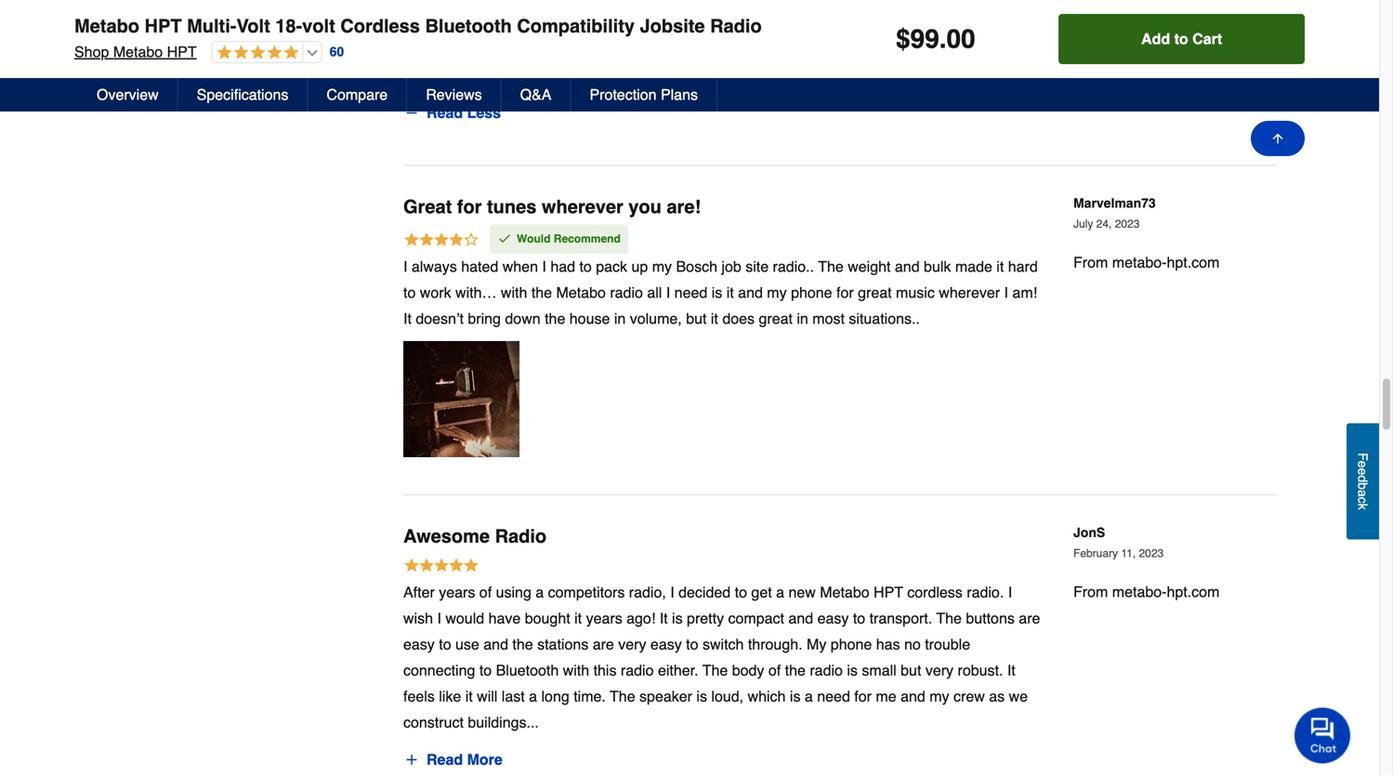 Task type: describe. For each thing, give the bounding box(es) containing it.
radio down my
[[810, 662, 843, 680]]

it down competitors
[[575, 610, 582, 627]]

a right which
[[805, 688, 814, 706]]

compare button
[[308, 78, 408, 112]]

connecting
[[404, 662, 476, 680]]

tunes
[[487, 196, 537, 218]]

loud,
[[712, 688, 744, 706]]

compare
[[327, 86, 388, 103]]

most
[[813, 310, 845, 328]]

work
[[420, 284, 452, 302]]

get
[[752, 584, 772, 601]]

0 vertical spatial very
[[619, 636, 647, 653]]

this
[[594, 662, 617, 680]]

hated
[[461, 258, 499, 275]]

up
[[632, 258, 648, 275]]

the down have
[[513, 636, 533, 653]]

the down switch
[[703, 662, 728, 680]]

cordless
[[908, 584, 963, 601]]

the down "through."
[[785, 662, 806, 680]]

radio,
[[629, 584, 667, 601]]

specifications button
[[178, 78, 308, 112]]

would
[[517, 233, 551, 246]]

with inside i always hated when i had to pack up my bosch job site radio.. the weight and bulk made it hard to work with… with the metabo radio all i need is it and my phone for great music wherever i am! it doesn't bring down the house in volume, but it does great in most situations..
[[501, 284, 528, 302]]

the down this
[[610, 688, 636, 706]]

and down site
[[739, 284, 763, 302]]

does
[[723, 310, 755, 328]]

awesome radio
[[404, 526, 547, 547]]

hpt.com for awesome radio
[[1168, 584, 1220, 601]]

buttons
[[967, 610, 1015, 627]]

you
[[629, 196, 662, 218]]

0 horizontal spatial are
[[593, 636, 615, 653]]

add
[[1142, 30, 1171, 47]]

made
[[956, 258, 993, 275]]

0 horizontal spatial of
[[480, 584, 492, 601]]

hard
[[1009, 258, 1039, 275]]

metabo inside the after years of using a competitors radio, i decided to get a new metabo hpt cordless radio. i wish i would have bought it years ago! it is pretty compact and easy to transport. the buttons are easy to use and the stations are very easy to switch through. my phone has no trouble connecting to bluetooth with this radio either.   the body of the radio is small but very robust. it feels like it will last a long time. the speaker is loud, which is a need for me and my crew as we construct buildings...
[[820, 584, 870, 601]]

4.7 stars image
[[213, 45, 299, 62]]

jons
[[1074, 526, 1106, 541]]

after years of using a competitors radio, i decided to get a new metabo hpt cordless radio. i wish i would have bought it years ago! it is pretty compact and easy to transport. the buttons are easy to use and the stations are very easy to switch through. my phone has no trouble connecting to bluetooth with this radio either.   the body of the radio is small but very robust. it feels like it will last a long time. the speaker is loud, which is a need for me and my crew as we construct buildings...
[[404, 584, 1041, 732]]

to left use
[[439, 636, 452, 653]]

.
[[940, 24, 947, 54]]

site
[[746, 258, 769, 275]]

bring
[[468, 310, 501, 328]]

phone inside the after years of using a competitors radio, i decided to get a new metabo hpt cordless radio. i wish i would have bought it years ago! it is pretty compact and easy to transport. the buttons are easy to use and the stations are very easy to switch through. my phone has no trouble connecting to bluetooth with this radio either.   the body of the radio is small but very robust. it feels like it will last a long time. the speaker is loud, which is a need for me and my crew as we construct buildings...
[[831, 636, 873, 653]]

use
[[456, 636, 480, 653]]

to left work
[[404, 284, 416, 302]]

add to cart
[[1142, 30, 1223, 47]]

chat invite button image
[[1295, 707, 1352, 764]]

has
[[877, 636, 901, 653]]

trouble
[[925, 636, 971, 653]]

like
[[439, 688, 461, 706]]

pack
[[596, 258, 628, 275]]

overview button
[[78, 78, 178, 112]]

and right me
[[901, 688, 926, 706]]

0 vertical spatial bluetooth
[[425, 15, 512, 37]]

volume,
[[630, 310, 682, 328]]

5 stars image
[[404, 557, 480, 577]]

protection plans button
[[571, 78, 718, 112]]

it left will
[[466, 688, 473, 706]]

f e e d b a c k
[[1356, 453, 1371, 510]]

switch
[[703, 636, 744, 653]]

small
[[862, 662, 897, 680]]

from metabo-hpt.com for great for tunes wherever you are!
[[1074, 254, 1220, 271]]

2023 for awesome radio
[[1140, 547, 1164, 560]]

for inside the after years of using a competitors radio, i decided to get a new metabo hpt cordless radio. i wish i would have bought it years ago! it is pretty compact and easy to transport. the buttons are easy to use and the stations are very easy to switch through. my phone has no trouble connecting to bluetooth with this radio either.   the body of the radio is small but very robust. it feels like it will last a long time. the speaker is loud, which is a need for me and my crew as we construct buildings...
[[855, 688, 872, 706]]

11,
[[1122, 547, 1137, 560]]

2 horizontal spatial it
[[1008, 662, 1016, 680]]

but inside i always hated when i had to pack up my bosch job site radio.. the weight and bulk made it hard to work with… with the metabo radio all i need is it and my phone for great music wherever i am! it doesn't bring down the house in volume, but it does great in most situations..
[[686, 310, 707, 328]]

is left loud,
[[697, 688, 708, 706]]

cordless
[[341, 15, 420, 37]]

phone inside i always hated when i had to pack up my bosch job site radio.. the weight and bulk made it hard to work with… with the metabo radio all i need is it and my phone for great music wherever i am! it doesn't bring down the house in volume, but it does great in most situations..
[[791, 284, 833, 302]]

either.
[[658, 662, 699, 680]]

job
[[722, 258, 742, 275]]

read more
[[427, 752, 503, 769]]

i left always
[[404, 258, 408, 275]]

pretty
[[687, 610, 724, 627]]

music
[[897, 284, 935, 302]]

situations..
[[849, 310, 921, 328]]

k
[[1356, 504, 1371, 510]]

to inside button
[[1175, 30, 1189, 47]]

when
[[503, 258, 538, 275]]

the right down
[[545, 310, 566, 328]]

metabo up shop
[[74, 15, 139, 37]]

radio.
[[967, 584, 1005, 601]]

read less button
[[404, 98, 502, 128]]

metabo- for awesome radio
[[1113, 584, 1168, 601]]

2 horizontal spatial easy
[[818, 610, 849, 627]]

doesn't
[[416, 310, 464, 328]]

which
[[748, 688, 786, 706]]

shop
[[74, 43, 109, 60]]

to up will
[[480, 662, 492, 680]]

i right radio.
[[1009, 584, 1013, 601]]

awesome
[[404, 526, 490, 547]]

radio inside i always hated when i had to pack up my bosch job site radio.. the weight and bulk made it hard to work with… with the metabo radio all i need is it and my phone for great music wherever i am! it doesn't bring down the house in volume, but it does great in most situations..
[[610, 284, 643, 302]]

cart
[[1193, 30, 1223, 47]]

ago!
[[627, 610, 656, 627]]

it down the job
[[727, 284, 734, 302]]

as
[[990, 688, 1005, 706]]

with…
[[456, 284, 497, 302]]

volt
[[302, 15, 335, 37]]

and down new
[[789, 610, 814, 627]]

compatibility
[[517, 15, 635, 37]]

and down have
[[484, 636, 509, 653]]

1 e from the top
[[1356, 461, 1371, 468]]

0 horizontal spatial easy
[[404, 636, 435, 653]]

it left does
[[711, 310, 719, 328]]

and up music
[[895, 258, 920, 275]]

more
[[467, 752, 503, 769]]

july
[[1074, 218, 1094, 231]]

1 vertical spatial great
[[759, 310, 793, 328]]

is inside i always hated when i had to pack up my bosch job site radio.. the weight and bulk made it hard to work with… with the metabo radio all i need is it and my phone for great music wherever i am! it doesn't bring down the house in volume, but it does great in most situations..
[[712, 284, 723, 302]]

last
[[502, 688, 525, 706]]

stations
[[538, 636, 589, 653]]

https://photos us.bazaarvoice.com/photo/2/cghvdg86agl0ywnoaxbvd2vydg9vbhm/a37332e2 9763 5463 b2bd a6cfc4153291 image
[[404, 341, 520, 458]]

18-
[[276, 15, 302, 37]]

b
[[1356, 483, 1371, 490]]

wherever inside i always hated when i had to pack up my bosch job site radio.. the weight and bulk made it hard to work with… with the metabo radio all i need is it and my phone for great music wherever i am! it doesn't bring down the house in volume, but it does great in most situations..
[[939, 284, 1001, 302]]

to right had
[[580, 258, 592, 275]]

0 vertical spatial my
[[653, 258, 672, 275]]

marvelman73
[[1074, 196, 1157, 211]]

a inside button
[[1356, 490, 1371, 497]]

from for great for tunes wherever you are!
[[1074, 254, 1109, 271]]

from for awesome radio
[[1074, 584, 1109, 601]]

is left small
[[848, 662, 858, 680]]

through.
[[748, 636, 803, 653]]

protection plans
[[590, 86, 698, 103]]

robust.
[[958, 662, 1004, 680]]

plans
[[661, 86, 698, 103]]

always
[[412, 258, 457, 275]]

wish
[[404, 610, 433, 627]]

a right using
[[536, 584, 544, 601]]

$ 99 . 00
[[896, 24, 976, 54]]

it left hard
[[997, 258, 1005, 275]]

metabo up overview
[[113, 43, 163, 60]]

bosch
[[677, 258, 718, 275]]

the inside i always hated when i had to pack up my bosch job site radio.. the weight and bulk made it hard to work with… with the metabo radio all i need is it and my phone for great music wherever i am! it doesn't bring down the house in volume, but it does great in most situations..
[[819, 258, 844, 275]]

with inside the after years of using a competitors radio, i decided to get a new metabo hpt cordless radio. i wish i would have bought it years ago! it is pretty compact and easy to transport. the buttons are easy to use and the stations are very easy to switch through. my phone has no trouble connecting to bluetooth with this radio either.   the body of the radio is small but very robust. it feels like it will last a long time. the speaker is loud, which is a need for me and my crew as we construct buildings...
[[563, 662, 590, 680]]

read for read less
[[427, 104, 463, 121]]

we
[[1009, 688, 1029, 706]]



Task type: locate. For each thing, give the bounding box(es) containing it.
1 vertical spatial but
[[901, 662, 922, 680]]

me
[[876, 688, 897, 706]]

0 horizontal spatial but
[[686, 310, 707, 328]]

c
[[1356, 497, 1371, 504]]

1 horizontal spatial for
[[837, 284, 854, 302]]

0 vertical spatial need
[[675, 284, 708, 302]]

for up "most"
[[837, 284, 854, 302]]

2 metabo- from the top
[[1113, 584, 1168, 601]]

1 in from the left
[[615, 310, 626, 328]]

transport.
[[870, 610, 933, 627]]

0 horizontal spatial my
[[653, 258, 672, 275]]

1 vertical spatial my
[[767, 284, 787, 302]]

1 horizontal spatial need
[[818, 688, 851, 706]]

0 horizontal spatial for
[[457, 196, 482, 218]]

it
[[997, 258, 1005, 275], [727, 284, 734, 302], [711, 310, 719, 328], [575, 610, 582, 627], [466, 688, 473, 706]]

2023 inside marvelman73 july 24, 2023
[[1116, 218, 1140, 231]]

0 vertical spatial years
[[439, 584, 476, 601]]

less
[[467, 104, 501, 121]]

1 metabo- from the top
[[1113, 254, 1168, 271]]

years
[[439, 584, 476, 601], [586, 610, 623, 627]]

protection
[[590, 86, 657, 103]]

it right ago!
[[660, 610, 668, 627]]

1 horizontal spatial very
[[926, 662, 954, 680]]

1 vertical spatial it
[[660, 610, 668, 627]]

and
[[895, 258, 920, 275], [739, 284, 763, 302], [789, 610, 814, 627], [484, 636, 509, 653], [901, 688, 926, 706]]

weight
[[848, 258, 891, 275]]

great down weight
[[858, 284, 892, 302]]

my
[[807, 636, 827, 653]]

0 vertical spatial read
[[427, 104, 463, 121]]

reviews
[[426, 86, 482, 103]]

0 horizontal spatial wherever
[[542, 196, 624, 218]]

compact
[[729, 610, 785, 627]]

multi-
[[187, 15, 237, 37]]

1 horizontal spatial are
[[1019, 610, 1041, 627]]

read inside "read more" button
[[427, 752, 463, 769]]

2023 right 24,
[[1116, 218, 1140, 231]]

radio up using
[[495, 526, 547, 547]]

the
[[819, 258, 844, 275], [937, 610, 962, 627], [703, 662, 728, 680], [610, 688, 636, 706]]

1 horizontal spatial years
[[586, 610, 623, 627]]

i left am!
[[1005, 284, 1009, 302]]

a right get
[[777, 584, 785, 601]]

1 horizontal spatial great
[[858, 284, 892, 302]]

hpt.com for great for tunes wherever you are!
[[1168, 254, 1220, 271]]

radio
[[610, 284, 643, 302], [621, 662, 654, 680], [810, 662, 843, 680]]

arrow up image
[[1271, 131, 1286, 146]]

with left this
[[563, 662, 590, 680]]

2 hpt.com from the top
[[1168, 584, 1220, 601]]

buildings...
[[468, 714, 539, 732]]

0 vertical spatial 2023
[[1116, 218, 1140, 231]]

e up b
[[1356, 468, 1371, 475]]

of left using
[[480, 584, 492, 601]]

metabo right new
[[820, 584, 870, 601]]

from metabo-hpt.com for awesome radio
[[1074, 584, 1220, 601]]

1 vertical spatial need
[[818, 688, 851, 706]]

radio..
[[773, 258, 815, 275]]

read inside read less button
[[427, 104, 463, 121]]

great
[[404, 196, 452, 218]]

1 vertical spatial from metabo-hpt.com
[[1074, 584, 1220, 601]]

minus image
[[405, 106, 419, 120]]

the
[[532, 284, 552, 302], [545, 310, 566, 328], [513, 636, 533, 653], [785, 662, 806, 680]]

the right radio..
[[819, 258, 844, 275]]

is down the job
[[712, 284, 723, 302]]

0 vertical spatial from
[[1074, 254, 1109, 271]]

i always hated when i had to pack up my bosch job site radio.. the weight and bulk made it hard to work with… with the metabo radio all i need is it and my phone for great music wherever i am! it doesn't bring down the house in volume, but it does great in most situations..
[[404, 258, 1039, 328]]

1 vertical spatial from
[[1074, 584, 1109, 601]]

hpt inside the after years of using a competitors radio, i decided to get a new metabo hpt cordless radio. i wish i would have bought it years ago! it is pretty compact and easy to transport. the buttons are easy to use and the stations are very easy to switch through. my phone has no trouble connecting to bluetooth with this radio either.   the body of the radio is small but very robust. it feels like it will last a long time. the speaker is loud, which is a need for me and my crew as we construct buildings...
[[874, 584, 904, 601]]

wherever up the recommend
[[542, 196, 624, 218]]

the up down
[[532, 284, 552, 302]]

1 vertical spatial of
[[769, 662, 781, 680]]

would recommend
[[517, 233, 621, 246]]

2 vertical spatial hpt
[[874, 584, 904, 601]]

but inside the after years of using a competitors radio, i decided to get a new metabo hpt cordless radio. i wish i would have bought it years ago! it is pretty compact and easy to transport. the buttons are easy to use and the stations are very easy to switch through. my phone has no trouble connecting to bluetooth with this radio either.   the body of the radio is small but very robust. it feels like it will last a long time. the speaker is loud, which is a need for me and my crew as we construct buildings...
[[901, 662, 922, 680]]

years down competitors
[[586, 610, 623, 627]]

1 horizontal spatial in
[[797, 310, 809, 328]]

wherever
[[542, 196, 624, 218], [939, 284, 1001, 302]]

1 horizontal spatial wherever
[[939, 284, 1001, 302]]

0 horizontal spatial very
[[619, 636, 647, 653]]

feels
[[404, 688, 435, 706]]

1 vertical spatial 2023
[[1140, 547, 1164, 560]]

f
[[1356, 453, 1371, 461]]

0 vertical spatial are
[[1019, 610, 1041, 627]]

to right add at the top
[[1175, 30, 1189, 47]]

are!
[[667, 196, 701, 218]]

is
[[712, 284, 723, 302], [672, 610, 683, 627], [848, 662, 858, 680], [697, 688, 708, 706], [790, 688, 801, 706]]

0 horizontal spatial radio
[[495, 526, 547, 547]]

0 vertical spatial of
[[480, 584, 492, 601]]

the up trouble
[[937, 610, 962, 627]]

1 vertical spatial with
[[563, 662, 590, 680]]

my left crew on the right bottom of the page
[[930, 688, 950, 706]]

radio left 'all'
[[610, 284, 643, 302]]

read for read more
[[427, 752, 463, 769]]

down
[[505, 310, 541, 328]]

1 vertical spatial read
[[427, 752, 463, 769]]

my right up
[[653, 258, 672, 275]]

0 vertical spatial phone
[[791, 284, 833, 302]]

are right the buttons
[[1019, 610, 1041, 627]]

1 vertical spatial wherever
[[939, 284, 1001, 302]]

my down radio..
[[767, 284, 787, 302]]

0 horizontal spatial it
[[404, 310, 412, 328]]

to left get
[[735, 584, 748, 601]]

very
[[619, 636, 647, 653], [926, 662, 954, 680]]

it
[[404, 310, 412, 328], [660, 610, 668, 627], [1008, 662, 1016, 680]]

to down pretty
[[686, 636, 699, 653]]

body
[[733, 662, 765, 680]]

need left me
[[818, 688, 851, 706]]

2 read from the top
[[427, 752, 463, 769]]

volt
[[237, 15, 270, 37]]

house
[[570, 310, 610, 328]]

from down february
[[1074, 584, 1109, 601]]

radio right this
[[621, 662, 654, 680]]

i right wish
[[437, 610, 442, 627]]

2023 inside jons february 11, 2023
[[1140, 547, 1164, 560]]

i right 'all'
[[667, 284, 671, 302]]

2 from metabo-hpt.com from the top
[[1074, 584, 1220, 601]]

1 vertical spatial hpt
[[167, 43, 197, 60]]

0 horizontal spatial with
[[501, 284, 528, 302]]

2 from from the top
[[1074, 584, 1109, 601]]

metabo up house
[[557, 284, 606, 302]]

read more button
[[404, 746, 504, 775]]

is right which
[[790, 688, 801, 706]]

overview
[[97, 86, 159, 103]]

very down ago!
[[619, 636, 647, 653]]

plus image
[[405, 753, 419, 768]]

4 stars image
[[404, 231, 480, 251]]

it left doesn't
[[404, 310, 412, 328]]

read less
[[427, 104, 501, 121]]

easy up either.
[[651, 636, 682, 653]]

e up d at the right of the page
[[1356, 461, 1371, 468]]

my inside the after years of using a competitors radio, i decided to get a new metabo hpt cordless radio. i wish i would have bought it years ago! it is pretty compact and easy to transport. the buttons are easy to use and the stations are very easy to switch through. my phone has no trouble connecting to bluetooth with this radio either.   the body of the radio is small but very robust. it feels like it will last a long time. the speaker is loud, which is a need for me and my crew as we construct buildings...
[[930, 688, 950, 706]]

easy up my
[[818, 610, 849, 627]]

e
[[1356, 461, 1371, 468], [1356, 468, 1371, 475]]

would
[[446, 610, 485, 627]]

d
[[1356, 475, 1371, 483]]

i
[[404, 258, 408, 275], [543, 258, 547, 275], [667, 284, 671, 302], [1005, 284, 1009, 302], [671, 584, 675, 601], [1009, 584, 1013, 601], [437, 610, 442, 627]]

q&a button
[[502, 78, 571, 112]]

have
[[489, 610, 521, 627]]

0 vertical spatial wherever
[[542, 196, 624, 218]]

jobsite
[[640, 15, 705, 37]]

a
[[1356, 490, 1371, 497], [536, 584, 544, 601], [777, 584, 785, 601], [529, 688, 538, 706], [805, 688, 814, 706]]

read down the "reviews"
[[427, 104, 463, 121]]

1 vertical spatial phone
[[831, 636, 873, 653]]

1 horizontal spatial but
[[901, 662, 922, 680]]

metabo- down marvelman73 july 24, 2023
[[1113, 254, 1168, 271]]

radio
[[711, 15, 762, 37], [495, 526, 547, 547]]

metabo hpt multi-volt 18-volt cordless bluetooth compatibility jobsite radio
[[74, 15, 762, 37]]

need
[[675, 284, 708, 302], [818, 688, 851, 706]]

long
[[542, 688, 570, 706]]

bluetooth
[[425, 15, 512, 37], [496, 662, 559, 680]]

0 vertical spatial great
[[858, 284, 892, 302]]

2 vertical spatial my
[[930, 688, 950, 706]]

but right volume,
[[686, 310, 707, 328]]

read right plus image
[[427, 752, 463, 769]]

i right radio,
[[671, 584, 675, 601]]

phone right my
[[831, 636, 873, 653]]

phone
[[791, 284, 833, 302], [831, 636, 873, 653]]

construct
[[404, 714, 464, 732]]

it inside i always hated when i had to pack up my bosch job site radio.. the weight and bulk made it hard to work with… with the metabo radio all i need is it and my phone for great music wherever i am! it doesn't bring down the house in volume, but it does great in most situations..
[[404, 310, 412, 328]]

hpt.com
[[1168, 254, 1220, 271], [1168, 584, 1220, 601]]

will
[[477, 688, 498, 706]]

24,
[[1097, 218, 1113, 231]]

f e e d b a c k button
[[1347, 423, 1380, 540]]

1 horizontal spatial my
[[767, 284, 787, 302]]

it up the we
[[1008, 662, 1016, 680]]

am!
[[1013, 284, 1038, 302]]

metabo inside i always hated when i had to pack up my bosch job site radio.. the weight and bulk made it hard to work with… with the metabo radio all i need is it and my phone for great music wherever i am! it doesn't bring down the house in volume, but it does great in most situations..
[[557, 284, 606, 302]]

0 horizontal spatial great
[[759, 310, 793, 328]]

2 in from the left
[[797, 310, 809, 328]]

hpt down multi-
[[167, 43, 197, 60]]

from down "july"
[[1074, 254, 1109, 271]]

0 vertical spatial but
[[686, 310, 707, 328]]

2 horizontal spatial my
[[930, 688, 950, 706]]

bluetooth up last
[[496, 662, 559, 680]]

for right great
[[457, 196, 482, 218]]

need down bosch
[[675, 284, 708, 302]]

2023 for great for tunes wherever you are!
[[1116, 218, 1140, 231]]

1 vertical spatial bluetooth
[[496, 662, 559, 680]]

are up this
[[593, 636, 615, 653]]

radio right the jobsite
[[711, 15, 762, 37]]

metabo- for great for tunes wherever you are!
[[1113, 254, 1168, 271]]

1 vertical spatial are
[[593, 636, 615, 653]]

1 vertical spatial for
[[837, 284, 854, 302]]

0 vertical spatial hpt.com
[[1168, 254, 1220, 271]]

1 read from the top
[[427, 104, 463, 121]]

from metabo-hpt.com
[[1074, 254, 1220, 271], [1074, 584, 1220, 601]]

decided
[[679, 584, 731, 601]]

0 vertical spatial metabo-
[[1113, 254, 1168, 271]]

0 horizontal spatial need
[[675, 284, 708, 302]]

bluetooth inside the after years of using a competitors radio, i decided to get a new metabo hpt cordless radio. i wish i would have bought it years ago! it is pretty compact and easy to transport. the buttons are easy to use and the stations are very easy to switch through. my phone has no trouble connecting to bluetooth with this radio either.   the body of the radio is small but very robust. it feels like it will last a long time. the speaker is loud, which is a need for me and my crew as we construct buildings...
[[496, 662, 559, 680]]

00
[[947, 24, 976, 54]]

$
[[896, 24, 911, 54]]

2023 right 11,
[[1140, 547, 1164, 560]]

1 vertical spatial radio
[[495, 526, 547, 547]]

from metabo-hpt.com down 24,
[[1074, 254, 1220, 271]]

0 vertical spatial for
[[457, 196, 482, 218]]

years up would
[[439, 584, 476, 601]]

1 horizontal spatial with
[[563, 662, 590, 680]]

hpt up transport.
[[874, 584, 904, 601]]

bluetooth up the "reviews"
[[425, 15, 512, 37]]

hpt up shop metabo hpt in the top left of the page
[[145, 15, 182, 37]]

0 vertical spatial radio
[[711, 15, 762, 37]]

1 vertical spatial hpt.com
[[1168, 584, 1220, 601]]

1 vertical spatial metabo-
[[1113, 584, 1168, 601]]

q&a
[[520, 86, 552, 103]]

checkmark image
[[498, 231, 512, 246]]

easy down wish
[[404, 636, 435, 653]]

with down when on the top of page
[[501, 284, 528, 302]]

of down "through."
[[769, 662, 781, 680]]

0 horizontal spatial years
[[439, 584, 476, 601]]

with
[[501, 284, 528, 302], [563, 662, 590, 680]]

0 vertical spatial from metabo-hpt.com
[[1074, 254, 1220, 271]]

great right does
[[759, 310, 793, 328]]

from metabo-hpt.com down 11,
[[1074, 584, 1220, 601]]

to left transport.
[[854, 610, 866, 627]]

1 from metabo-hpt.com from the top
[[1074, 254, 1220, 271]]

0 horizontal spatial in
[[615, 310, 626, 328]]

2 e from the top
[[1356, 468, 1371, 475]]

0 vertical spatial with
[[501, 284, 528, 302]]

for inside i always hated when i had to pack up my bosch job site radio.. the weight and bulk made it hard to work with… with the metabo radio all i need is it and my phone for great music wherever i am! it doesn't bring down the house in volume, but it does great in most situations..
[[837, 284, 854, 302]]

1 horizontal spatial radio
[[711, 15, 762, 37]]

crew
[[954, 688, 986, 706]]

1 horizontal spatial of
[[769, 662, 781, 680]]

i left had
[[543, 258, 547, 275]]

but down no
[[901, 662, 922, 680]]

2 horizontal spatial for
[[855, 688, 872, 706]]

in right house
[[615, 310, 626, 328]]

read
[[427, 104, 463, 121], [427, 752, 463, 769]]

a right last
[[529, 688, 538, 706]]

1 hpt.com from the top
[[1168, 254, 1220, 271]]

jons february 11, 2023
[[1074, 526, 1164, 560]]

time.
[[574, 688, 606, 706]]

1 horizontal spatial easy
[[651, 636, 682, 653]]

bought
[[525, 610, 571, 627]]

a up k
[[1356, 490, 1371, 497]]

0 vertical spatial it
[[404, 310, 412, 328]]

is left pretty
[[672, 610, 683, 627]]

1 vertical spatial very
[[926, 662, 954, 680]]

need inside the after years of using a competitors radio, i decided to get a new metabo hpt cordless radio. i wish i would have bought it years ago! it is pretty compact and easy to transport. the buttons are easy to use and the stations are very easy to switch through. my phone has no trouble connecting to bluetooth with this radio either.   the body of the radio is small but very robust. it feels like it will last a long time. the speaker is loud, which is a need for me and my crew as we construct buildings...
[[818, 688, 851, 706]]

phone up "most"
[[791, 284, 833, 302]]

1 from from the top
[[1074, 254, 1109, 271]]

in left "most"
[[797, 310, 809, 328]]

2 vertical spatial it
[[1008, 662, 1016, 680]]

need inside i always hated when i had to pack up my bosch job site radio.. the weight and bulk made it hard to work with… with the metabo radio all i need is it and my phone for great music wherever i am! it doesn't bring down the house in volume, but it does great in most situations..
[[675, 284, 708, 302]]

metabo- down 11,
[[1113, 584, 1168, 601]]

1 horizontal spatial it
[[660, 610, 668, 627]]

2 vertical spatial for
[[855, 688, 872, 706]]

0 vertical spatial hpt
[[145, 15, 182, 37]]

1 vertical spatial years
[[586, 610, 623, 627]]

wherever down made
[[939, 284, 1001, 302]]

for left me
[[855, 688, 872, 706]]

specifications
[[197, 86, 289, 103]]



Task type: vqa. For each thing, say whether or not it's contained in the screenshot.
of
yes



